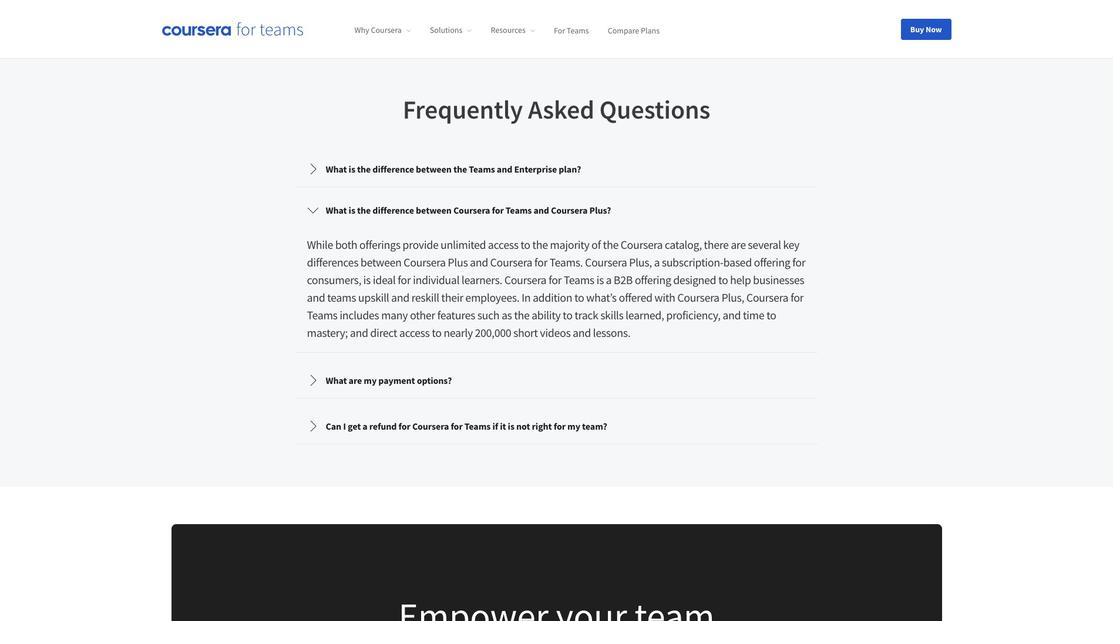 Task type: vqa. For each thing, say whether or not it's contained in the screenshot.
NOT
yes



Task type: locate. For each thing, give the bounding box(es) containing it.
what inside what is the difference between coursera for teams and coursera plus? dropdown button
[[326, 204, 347, 216]]

skills
[[600, 308, 624, 322]]

between for the
[[416, 163, 452, 175]]

as
[[502, 308, 512, 322]]

and left enterprise
[[497, 163, 512, 175]]

1 vertical spatial what
[[326, 204, 347, 216]]

my left team?
[[568, 420, 580, 432]]

addition
[[533, 290, 572, 305]]

a left b2b
[[606, 272, 612, 287]]

1 horizontal spatial offering
[[754, 255, 790, 269]]

1 vertical spatial difference
[[373, 204, 414, 216]]

between down offerings
[[361, 255, 402, 269]]

1 horizontal spatial are
[[731, 237, 746, 252]]

between up provide at the top
[[416, 204, 452, 216]]

2 vertical spatial what
[[326, 374, 347, 386]]

why coursera link
[[355, 25, 411, 35]]

0 horizontal spatial a
[[363, 420, 368, 432]]

for inside dropdown button
[[492, 204, 504, 216]]

and down includes
[[350, 325, 368, 340]]

what is the difference between coursera for teams and coursera plus?
[[326, 204, 611, 216]]

2 difference from the top
[[373, 204, 414, 216]]

coursera
[[371, 25, 402, 35], [453, 204, 490, 216], [551, 204, 588, 216], [621, 237, 663, 252], [404, 255, 446, 269], [490, 255, 532, 269], [585, 255, 627, 269], [504, 272, 546, 287], [677, 290, 719, 305], [746, 290, 789, 305], [412, 420, 449, 432]]

in
[[522, 290, 531, 305]]

is
[[349, 163, 355, 175], [349, 204, 355, 216], [363, 272, 371, 287], [596, 272, 604, 287], [508, 420, 515, 432]]

mastery;
[[307, 325, 348, 340]]

coursera right why
[[371, 25, 402, 35]]

if
[[492, 420, 498, 432]]

1 vertical spatial my
[[568, 420, 580, 432]]

offering up with
[[635, 272, 671, 287]]

plus,
[[629, 255, 652, 269], [722, 290, 744, 305]]

plus, up b2b
[[629, 255, 652, 269]]

0 vertical spatial are
[[731, 237, 746, 252]]

2 vertical spatial a
[[363, 420, 368, 432]]

0 horizontal spatial my
[[364, 374, 377, 386]]

and inside dropdown button
[[534, 204, 549, 216]]

between up what is the difference between coursera for teams and coursera plus?
[[416, 163, 452, 175]]

learners.
[[462, 272, 502, 287]]

track
[[575, 308, 598, 322]]

1 difference from the top
[[373, 163, 414, 175]]

reskill
[[411, 290, 439, 305]]

access down other
[[399, 325, 430, 340]]

and up learners.
[[470, 255, 488, 269]]

what is the difference between the teams and enterprise plan? button
[[298, 152, 816, 185]]

0 horizontal spatial are
[[349, 374, 362, 386]]

between inside what is the difference between coursera for teams and coursera plus? dropdown button
[[416, 204, 452, 216]]

0 vertical spatial difference
[[373, 163, 414, 175]]

coursera left plus?
[[551, 204, 588, 216]]

enterprise
[[514, 163, 557, 175]]

for teams link
[[554, 25, 589, 35]]

to left nearly
[[432, 325, 442, 340]]

upskill
[[358, 290, 389, 305]]

several
[[748, 237, 781, 252]]

provide
[[403, 237, 438, 252]]

teams down enterprise
[[506, 204, 532, 216]]

what inside what is the difference between the teams and enterprise plan? dropdown button
[[326, 163, 347, 175]]

to
[[521, 237, 530, 252], [718, 272, 728, 287], [574, 290, 584, 305], [563, 308, 573, 322], [767, 308, 776, 322], [432, 325, 442, 340]]

what inside what are my payment options? dropdown button
[[326, 374, 347, 386]]

based
[[723, 255, 752, 269]]

many
[[381, 308, 408, 322]]

0 vertical spatial offering
[[754, 255, 790, 269]]

for
[[492, 204, 504, 216], [534, 255, 548, 269], [792, 255, 805, 269], [398, 272, 411, 287], [549, 272, 562, 287], [791, 290, 804, 305], [399, 420, 410, 432], [451, 420, 463, 432], [554, 420, 566, 432]]

coursera down provide at the top
[[404, 255, 446, 269]]

proficiency,
[[666, 308, 721, 322]]

ability
[[532, 308, 561, 322]]

teams left if at the left of the page
[[465, 420, 491, 432]]

my left payment
[[364, 374, 377, 386]]

0 vertical spatial my
[[364, 374, 377, 386]]

are left payment
[[349, 374, 362, 386]]

teams up mastery;
[[307, 308, 338, 322]]

teams inside dropdown button
[[465, 420, 491, 432]]

to up track
[[574, 290, 584, 305]]

offering
[[754, 255, 790, 269], [635, 272, 671, 287]]

access right unlimited
[[488, 237, 518, 252]]

and down enterprise
[[534, 204, 549, 216]]

what is the difference between coursera for teams and coursera plus? button
[[298, 194, 816, 226]]

can
[[326, 420, 341, 432]]

teams up what is the difference between coursera for teams and coursera plus?
[[469, 163, 495, 175]]

teams right for
[[567, 25, 589, 35]]

what for what is the difference between coursera for teams and coursera plus?
[[326, 204, 347, 216]]

0 horizontal spatial plus,
[[629, 255, 652, 269]]

what's
[[586, 290, 617, 305]]

offered
[[619, 290, 652, 305]]

a right get
[[363, 420, 368, 432]]

difference inside what is the difference between the teams and enterprise plan? dropdown button
[[373, 163, 414, 175]]

2 what from the top
[[326, 204, 347, 216]]

to left track
[[563, 308, 573, 322]]

difference
[[373, 163, 414, 175], [373, 204, 414, 216]]

offerings
[[359, 237, 400, 252]]

for
[[554, 25, 565, 35]]

what are my payment options?
[[326, 374, 452, 386]]

0 vertical spatial what
[[326, 163, 347, 175]]

coursera up "in"
[[504, 272, 546, 287]]

options?
[[417, 374, 452, 386]]

coursera down options?
[[412, 420, 449, 432]]

plan?
[[559, 163, 581, 175]]

the
[[357, 163, 371, 175], [453, 163, 467, 175], [357, 204, 371, 216], [532, 237, 548, 252], [603, 237, 619, 252], [514, 308, 530, 322]]

1 vertical spatial between
[[416, 204, 452, 216]]

what are my payment options? button
[[298, 364, 816, 397]]

teams down teams.
[[564, 272, 594, 287]]

to left majority
[[521, 237, 530, 252]]

0 horizontal spatial access
[[399, 325, 430, 340]]

1 vertical spatial are
[[349, 374, 362, 386]]

0 vertical spatial a
[[654, 255, 660, 269]]

frequently asked questions
[[403, 93, 710, 125]]

what
[[326, 163, 347, 175], [326, 204, 347, 216], [326, 374, 347, 386]]

plus, down help
[[722, 290, 744, 305]]

nearly
[[444, 325, 473, 340]]

2 vertical spatial between
[[361, 255, 402, 269]]

are inside dropdown button
[[349, 374, 362, 386]]

between
[[416, 163, 452, 175], [416, 204, 452, 216], [361, 255, 402, 269]]

3 what from the top
[[326, 374, 347, 386]]

1 what from the top
[[326, 163, 347, 175]]

coursera for teams image
[[162, 22, 303, 36]]

short
[[513, 325, 538, 340]]

direct
[[370, 325, 397, 340]]

my
[[364, 374, 377, 386], [568, 420, 580, 432]]

payment
[[378, 374, 415, 386]]

coursera up b2b
[[621, 237, 663, 252]]

resources link
[[491, 25, 535, 35]]

are
[[731, 237, 746, 252], [349, 374, 362, 386]]

teams
[[567, 25, 589, 35], [469, 163, 495, 175], [506, 204, 532, 216], [564, 272, 594, 287], [307, 308, 338, 322], [465, 420, 491, 432]]

1 vertical spatial offering
[[635, 272, 671, 287]]

a left subscription-
[[654, 255, 660, 269]]

a
[[654, 255, 660, 269], [606, 272, 612, 287], [363, 420, 368, 432]]

learned,
[[626, 308, 664, 322]]

compare plans
[[608, 25, 660, 35]]

key
[[783, 237, 799, 252]]

are up based
[[731, 237, 746, 252]]

the inside dropdown button
[[357, 204, 371, 216]]

buy now button
[[901, 19, 951, 40]]

asked
[[528, 93, 594, 125]]

0 vertical spatial access
[[488, 237, 518, 252]]

offering up "businesses"
[[754, 255, 790, 269]]

difference inside what is the difference between coursera for teams and coursera plus? dropdown button
[[373, 204, 414, 216]]

such
[[477, 308, 500, 322]]

0 vertical spatial between
[[416, 163, 452, 175]]

what for what are my payment options?
[[326, 374, 347, 386]]

between inside what is the difference between the teams and enterprise plan? dropdown button
[[416, 163, 452, 175]]

1 horizontal spatial a
[[606, 272, 612, 287]]

businesses
[[753, 272, 804, 287]]

1 horizontal spatial plus,
[[722, 290, 744, 305]]



Task type: describe. For each thing, give the bounding box(es) containing it.
catalog,
[[665, 237, 702, 252]]

subscription-
[[662, 255, 723, 269]]

plus?
[[589, 204, 611, 216]]

frequently
[[403, 93, 523, 125]]

200,000
[[475, 325, 511, 340]]

there
[[704, 237, 729, 252]]

1 horizontal spatial access
[[488, 237, 518, 252]]

what for what is the difference between the teams and enterprise plan?
[[326, 163, 347, 175]]

plans
[[641, 25, 660, 35]]

not
[[516, 420, 530, 432]]

coursera down designed
[[677, 290, 719, 305]]

features
[[437, 308, 475, 322]]

teams.
[[550, 255, 583, 269]]

videos
[[540, 325, 571, 340]]

and up many
[[391, 290, 409, 305]]

plus
[[448, 255, 468, 269]]

while both offerings provide unlimited access to the majority of the coursera catalog, there are several key differences between coursera plus and coursera for teams. coursera plus, a subscription-based offering for consumers, is ideal for individual learners. coursera for teams is a b2b offering designed to help businesses and teams upskill and reskill their employees. in addition to what's offered with coursera plus, coursera for teams includes many other features such as the ability to track skills learned, proficiency, and time to mastery; and direct access to nearly 200,000 short videos and lessons.
[[307, 237, 805, 340]]

between for coursera
[[416, 204, 452, 216]]

between inside 'while both offerings provide unlimited access to the majority of the coursera catalog, there are several key differences between coursera plus and coursera for teams. coursera plus, a subscription-based offering for consumers, is ideal for individual learners. coursera for teams is a b2b offering designed to help businesses and teams upskill and reskill their employees. in addition to what's offered with coursera plus, coursera for teams includes many other features such as the ability to track skills learned, proficiency, and time to mastery; and direct access to nearly 200,000 short videos and lessons.'
[[361, 255, 402, 269]]

lessons.
[[593, 325, 630, 340]]

differences
[[307, 255, 358, 269]]

individual
[[413, 272, 460, 287]]

1 horizontal spatial my
[[568, 420, 580, 432]]

resources
[[491, 25, 526, 35]]

unlimited
[[441, 237, 486, 252]]

for teams
[[554, 25, 589, 35]]

solutions
[[430, 25, 463, 35]]

it
[[500, 420, 506, 432]]

majority
[[550, 237, 589, 252]]

now
[[926, 24, 942, 34]]

questions
[[600, 93, 710, 125]]

their
[[441, 290, 463, 305]]

difference for coursera
[[373, 204, 414, 216]]

includes
[[340, 308, 379, 322]]

consumers,
[[307, 272, 361, 287]]

b2b
[[614, 272, 633, 287]]

what is the difference between the teams and enterprise plan?
[[326, 163, 581, 175]]

coursera up learners.
[[490, 255, 532, 269]]

0 horizontal spatial offering
[[635, 272, 671, 287]]

is inside dropdown button
[[349, 163, 355, 175]]

and left "time" at right
[[723, 308, 741, 322]]

other
[[410, 308, 435, 322]]

ideal
[[373, 272, 396, 287]]

0 vertical spatial plus,
[[629, 255, 652, 269]]

1 vertical spatial plus,
[[722, 290, 744, 305]]

coursera down of
[[585, 255, 627, 269]]

a inside dropdown button
[[363, 420, 368, 432]]

are inside 'while both offerings provide unlimited access to the majority of the coursera catalog, there are several key differences between coursera plus and coursera for teams. coursera plus, a subscription-based offering for consumers, is ideal for individual learners. coursera for teams is a b2b offering designed to help businesses and teams upskill and reskill their employees. in addition to what's offered with coursera plus, coursera for teams includes many other features such as the ability to track skills learned, proficiency, and time to mastery; and direct access to nearly 200,000 short videos and lessons.'
[[731, 237, 746, 252]]

why coursera
[[355, 25, 402, 35]]

coursera up unlimited
[[453, 204, 490, 216]]

get
[[348, 420, 361, 432]]

compare plans link
[[608, 25, 660, 35]]

buy
[[910, 24, 924, 34]]

teams inside dropdown button
[[506, 204, 532, 216]]

i
[[343, 420, 346, 432]]

compare
[[608, 25, 639, 35]]

of
[[592, 237, 601, 252]]

teams inside dropdown button
[[469, 163, 495, 175]]

is inside dropdown button
[[349, 204, 355, 216]]

coursera inside dropdown button
[[412, 420, 449, 432]]

and inside dropdown button
[[497, 163, 512, 175]]

help
[[730, 272, 751, 287]]

difference for the
[[373, 163, 414, 175]]

coursera down "businesses"
[[746, 290, 789, 305]]

refund
[[369, 420, 397, 432]]

while
[[307, 237, 333, 252]]

and down track
[[573, 325, 591, 340]]

both
[[335, 237, 357, 252]]

right
[[532, 420, 552, 432]]

with
[[655, 290, 675, 305]]

team?
[[582, 420, 607, 432]]

solutions link
[[430, 25, 472, 35]]

2 horizontal spatial a
[[654, 255, 660, 269]]

1 vertical spatial a
[[606, 272, 612, 287]]

why
[[355, 25, 369, 35]]

and down "consumers,"
[[307, 290, 325, 305]]

is inside dropdown button
[[508, 420, 515, 432]]

to left help
[[718, 272, 728, 287]]

to right "time" at right
[[767, 308, 776, 322]]

teams
[[327, 290, 356, 305]]

1 vertical spatial access
[[399, 325, 430, 340]]

designed
[[673, 272, 716, 287]]

buy now
[[910, 24, 942, 34]]

can i get a refund for coursera for teams if it is not right for my team? button
[[298, 410, 816, 443]]

employees.
[[465, 290, 519, 305]]

time
[[743, 308, 764, 322]]

can i get a refund for coursera for teams if it is not right for my team?
[[326, 420, 607, 432]]



